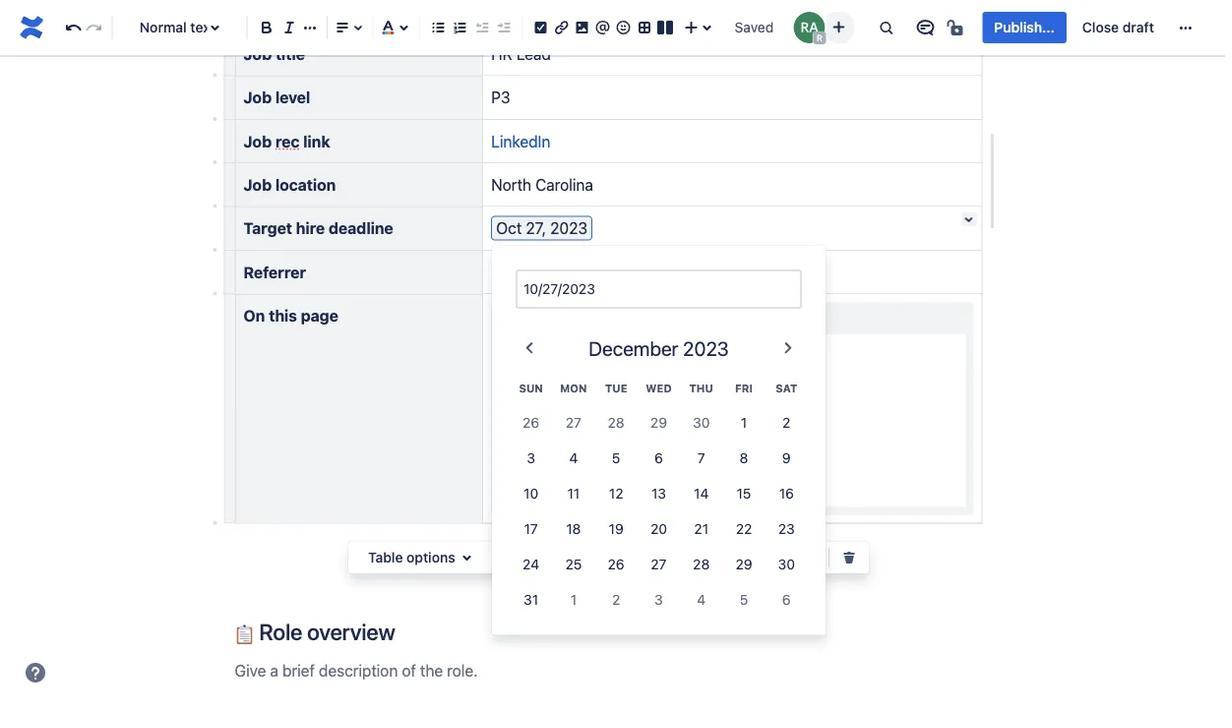 Task type: describe. For each thing, give the bounding box(es) containing it.
:tram: image
[[542, 440, 562, 460]]

8 button
[[723, 440, 765, 476]]

referrer
[[244, 263, 306, 281]]

editable content region
[[203, 0, 1014, 685]]

level
[[275, 88, 310, 107]]

chart image
[[716, 546, 740, 570]]

rec
[[275, 132, 300, 150]]

0 horizontal spatial 26 button
[[510, 405, 552, 440]]

1 vertical spatial role
[[566, 384, 597, 402]]

sun
[[519, 383, 543, 395]]

page
[[301, 306, 338, 325]]

11
[[567, 485, 580, 501]]

24 button
[[510, 546, 552, 582]]

none field inside editable content region
[[518, 272, 800, 307]]

find and replace image
[[874, 16, 898, 39]]

0 horizontal spatial 28 button
[[595, 405, 637, 440]]

job rec link
[[244, 132, 330, 150]]

9 button
[[765, 440, 808, 476]]

candidate
[[566, 439, 639, 458]]

confluence image
[[16, 12, 47, 43]]

12
[[609, 485, 623, 501]]

december
[[589, 337, 678, 360]]

17 button
[[510, 511, 552, 546]]

more image
[[1174, 16, 1198, 39]]

0 horizontal spatial 1
[[570, 591, 577, 607]]

2 vertical spatial role
[[259, 619, 302, 646]]

on
[[244, 306, 265, 325]]

wed
[[646, 383, 672, 395]]

job for job location
[[244, 175, 272, 194]]

hire
[[296, 219, 325, 238]]

tue
[[605, 383, 627, 395]]

0 vertical spatial 30
[[693, 414, 710, 430]]

31 button
[[510, 582, 552, 617]]

north
[[491, 175, 531, 194]]

target hire deadline
[[244, 219, 393, 238]]

role profile link
[[542, 384, 646, 405]]

21
[[694, 520, 709, 537]]

oct
[[496, 219, 522, 238]]

21 button
[[680, 511, 723, 546]]

confluence image
[[16, 12, 47, 43]]

13
[[651, 485, 666, 501]]

options
[[407, 550, 455, 566]]

candidate tracking
[[562, 439, 701, 458]]

publish... button
[[982, 12, 1067, 43]]

28 for the 28 button to the right
[[693, 556, 710, 572]]

layouts image
[[653, 16, 677, 39]]

15
[[737, 485, 751, 501]]

25
[[565, 556, 582, 572]]

thu
[[689, 383, 713, 395]]

role overview link
[[542, 356, 665, 375]]

0 vertical spatial 1 button
[[723, 405, 765, 440]]

13 button
[[637, 476, 680, 511]]

0 vertical spatial 29
[[650, 414, 667, 430]]

italic ⌘i image
[[277, 16, 301, 39]]

job location
[[244, 175, 336, 194]]

link image
[[550, 16, 573, 39]]

job level
[[244, 88, 310, 107]]

action item image
[[529, 16, 552, 39]]

normal text button
[[120, 6, 239, 49]]

mention image
[[591, 16, 615, 39]]

previous month, november 2023 image
[[518, 337, 541, 360]]

20 button
[[637, 511, 680, 546]]

9
[[782, 449, 791, 466]]

saved
[[735, 19, 774, 35]]

table of contents image
[[499, 306, 523, 330]]

copy image
[[797, 546, 821, 570]]

manage connected data image
[[757, 546, 780, 570]]

22 button
[[723, 511, 765, 546]]

normal text
[[140, 19, 215, 35]]

comment icon image
[[914, 16, 937, 39]]

1 vertical spatial 2023
[[683, 337, 729, 360]]

0 vertical spatial 27 button
[[552, 405, 595, 440]]

1 horizontal spatial role overview
[[562, 356, 665, 375]]

20
[[650, 520, 667, 537]]

0 horizontal spatial 27
[[566, 414, 582, 430]]

7
[[697, 449, 705, 466]]

cell background image
[[668, 546, 692, 570]]

helpful
[[566, 466, 617, 485]]

publish...
[[994, 19, 1055, 35]]

draft
[[1123, 19, 1154, 35]]

table image
[[633, 16, 656, 39]]

close draft button
[[1070, 12, 1166, 43]]

:ok_hand: image
[[542, 385, 562, 405]]

0 vertical spatial 3 button
[[510, 440, 552, 476]]

23 button
[[765, 511, 808, 546]]

23
[[778, 520, 795, 537]]

table options button
[[356, 546, 487, 570]]

0 horizontal spatial 6 button
[[637, 440, 680, 476]]

16
[[779, 485, 794, 501]]

1 vertical spatial 3 button
[[637, 582, 680, 617]]

job title
[[244, 44, 305, 63]]

18 button
[[552, 511, 595, 546]]

resources
[[621, 466, 692, 485]]

candidate tracking link
[[542, 439, 701, 460]]

assessment
[[566, 411, 653, 430]]

normal
[[140, 19, 187, 35]]

outdent ⇧tab image
[[470, 16, 493, 39]]

tracking
[[643, 439, 701, 458]]

31
[[524, 591, 538, 607]]

bullet list ⌘⇧8 image
[[427, 16, 450, 39]]

sat
[[776, 383, 797, 395]]

25 button
[[552, 546, 595, 582]]

1 vertical spatial 2
[[612, 591, 620, 607]]

1 horizontal spatial 28 button
[[680, 546, 723, 582]]

ruby anderson image
[[793, 12, 825, 43]]

:clipboard: image
[[235, 625, 254, 645]]

24
[[523, 556, 539, 572]]

p3
[[491, 88, 510, 107]]

on this page
[[244, 306, 338, 325]]

hr
[[491, 44, 512, 63]]

close draft
[[1082, 19, 1154, 35]]



Task type: vqa. For each thing, say whether or not it's contained in the screenshot.


Task type: locate. For each thing, give the bounding box(es) containing it.
add image, video, or file image
[[570, 16, 594, 39]]

1 vertical spatial 3
[[654, 591, 663, 607]]

oct 27, 2023
[[496, 219, 587, 238]]

1 horizontal spatial table
[[523, 309, 561, 328]]

2 row from the top
[[510, 405, 808, 440]]

row containing 26
[[510, 405, 808, 440]]

role up mon
[[566, 356, 597, 375]]

1 vertical spatial 26 button
[[595, 546, 637, 582]]

30 button
[[680, 405, 723, 440], [765, 546, 808, 582]]

1 horizontal spatial 2
[[782, 414, 791, 430]]

1 vertical spatial 30 button
[[765, 546, 808, 582]]

0 vertical spatial 28 button
[[595, 405, 637, 440]]

0 horizontal spatial table
[[368, 550, 403, 566]]

carolina
[[535, 175, 593, 194]]

0 horizontal spatial 30 button
[[680, 405, 723, 440]]

19 button
[[595, 511, 637, 546]]

row containing 17
[[510, 511, 808, 546]]

row containing sun
[[510, 372, 808, 405]]

6 button up '13'
[[637, 440, 680, 476]]

1 horizontal spatial 30
[[778, 556, 795, 572]]

row containing 31
[[510, 582, 808, 617]]

row group inside editable content region
[[510, 405, 808, 617]]

1 vertical spatial 30
[[778, 556, 795, 572]]

6 down 23 button
[[782, 591, 791, 607]]

job for job level
[[244, 88, 272, 107]]

6 up resources
[[654, 449, 663, 466]]

27 right :roller_coaster: image
[[566, 414, 582, 430]]

0 horizontal spatial 4 button
[[552, 440, 595, 476]]

undo ⌘z image
[[61, 16, 85, 39]]

26 for left 26 button
[[523, 414, 539, 430]]

0 horizontal spatial 29 button
[[637, 405, 680, 440]]

job left level
[[244, 88, 272, 107]]

1 horizontal spatial 5 button
[[723, 582, 765, 617]]

job left the rec
[[244, 132, 272, 150]]

5 down chart 'image'
[[740, 591, 748, 607]]

26 down 19 button
[[608, 556, 625, 572]]

contents
[[583, 309, 648, 328]]

27 button down mon
[[552, 405, 595, 440]]

0 vertical spatial 2
[[782, 414, 791, 430]]

1 horizontal spatial 6
[[782, 591, 791, 607]]

0 horizontal spatial role overview
[[254, 619, 395, 646]]

0 horizontal spatial 3
[[527, 449, 535, 466]]

0 horizontal spatial 27 button
[[552, 405, 595, 440]]

more formatting image
[[298, 16, 322, 39]]

numbered list ⌘⇧7 image
[[448, 16, 472, 39]]

:roller_coaster: image
[[542, 413, 562, 432]]

overview up tue
[[601, 356, 665, 375]]

0 horizontal spatial 2023
[[550, 219, 587, 238]]

1 horizontal spatial 27 button
[[637, 546, 680, 582]]

30 down thu
[[693, 414, 710, 430]]

invite to edit image
[[827, 15, 851, 39]]

1 horizontal spatial 3 button
[[637, 582, 680, 617]]

1 horizontal spatial 4 button
[[680, 582, 723, 617]]

3
[[527, 449, 535, 466], [654, 591, 663, 607]]

29
[[650, 414, 667, 430], [735, 556, 752, 572]]

3 job from the top
[[244, 132, 272, 150]]

4 job from the top
[[244, 175, 272, 194]]

0 vertical spatial 29 button
[[637, 405, 680, 440]]

north carolina
[[491, 175, 593, 194]]

deadline
[[329, 219, 393, 238]]

3 for top 3 button
[[527, 449, 535, 466]]

30 button down thu
[[680, 405, 723, 440]]

0 horizontal spatial 6
[[654, 449, 663, 466]]

redo ⌘⇧z image
[[82, 16, 106, 39]]

:roller_coaster: image
[[542, 413, 562, 432]]

4 down the '21' button
[[697, 591, 706, 607]]

30 button down 23
[[765, 546, 808, 582]]

4 right :tram: image
[[569, 449, 578, 466]]

30 left copy icon in the bottom right of the page
[[778, 556, 795, 572]]

1 vertical spatial table
[[368, 550, 403, 566]]

1 vertical spatial 5 button
[[723, 582, 765, 617]]

overview
[[601, 356, 665, 375], [307, 619, 395, 646]]

2 button
[[765, 405, 808, 440], [595, 582, 637, 617]]

job down bold ⌘b image
[[244, 44, 272, 63]]

1 horizontal spatial 29
[[735, 556, 752, 572]]

4 button up 11
[[552, 440, 595, 476]]

0 horizontal spatial 3 button
[[510, 440, 552, 476]]

0 horizontal spatial overview
[[307, 619, 395, 646]]

1 vertical spatial 5
[[740, 591, 748, 607]]

4
[[569, 449, 578, 466], [697, 591, 706, 607]]

help image
[[24, 661, 47, 685]]

2 down 19 button
[[612, 591, 620, 607]]

1 horizontal spatial 5
[[740, 591, 748, 607]]

row down 'wed' at right bottom
[[510, 405, 808, 440]]

8
[[740, 449, 748, 466]]

row group
[[510, 405, 808, 617]]

10
[[524, 485, 538, 501]]

0 horizontal spatial 2 button
[[595, 582, 637, 617]]

2023 right 27,
[[550, 219, 587, 238]]

1 horizontal spatial 3
[[654, 591, 663, 607]]

3 button
[[510, 440, 552, 476], [637, 582, 680, 617]]

role
[[566, 356, 597, 375], [566, 384, 597, 402], [259, 619, 302, 646]]

location
[[275, 175, 336, 194]]

0 vertical spatial 4 button
[[552, 440, 595, 476]]

1 vertical spatial 4 button
[[680, 582, 723, 617]]

job up target at top left
[[244, 175, 272, 194]]

process
[[657, 411, 714, 430]]

1 job from the top
[[244, 44, 272, 63]]

:sparkling_heart: image
[[542, 468, 562, 487], [542, 468, 562, 487]]

11 button
[[552, 476, 595, 511]]

:ok_hand: image
[[542, 385, 562, 405]]

next month, january 2024 image
[[776, 337, 800, 360]]

0 horizontal spatial 4
[[569, 449, 578, 466]]

1 vertical spatial 28
[[693, 556, 710, 572]]

0 horizontal spatial 5
[[612, 449, 620, 466]]

10 button
[[510, 476, 552, 511]]

1 horizontal spatial 2023
[[683, 337, 729, 360]]

4 row from the top
[[510, 476, 808, 511]]

row containing 10
[[510, 476, 808, 511]]

row
[[510, 372, 808, 405], [510, 405, 808, 440], [510, 440, 808, 476], [510, 476, 808, 511], [510, 511, 808, 546], [510, 546, 808, 582], [510, 582, 808, 617]]

14 button
[[680, 476, 723, 511]]

0 horizontal spatial 30
[[693, 414, 710, 430]]

1 vertical spatial 29 button
[[723, 546, 765, 582]]

remove image
[[837, 546, 861, 570]]

december 2023 grid
[[510, 372, 808, 617]]

1 vertical spatial 4
[[697, 591, 706, 607]]

row down '13'
[[510, 511, 808, 546]]

1 vertical spatial 29
[[735, 556, 752, 572]]

3 down 20 'button'
[[654, 591, 663, 607]]

28 button
[[595, 405, 637, 440], [680, 546, 723, 582]]

1 button
[[723, 405, 765, 440], [552, 582, 595, 617]]

16 button
[[765, 476, 808, 511]]

29 button down 22
[[723, 546, 765, 582]]

1 down '25' button
[[570, 591, 577, 607]]

0 horizontal spatial 29
[[650, 414, 667, 430]]

1 vertical spatial role overview
[[254, 619, 395, 646]]

0 vertical spatial 6 button
[[637, 440, 680, 476]]

0 vertical spatial role overview
[[562, 356, 665, 375]]

indent tab image
[[491, 16, 515, 39]]

26 for bottom 26 button
[[608, 556, 625, 572]]

0 vertical spatial 28
[[608, 414, 625, 430]]

linkedin link
[[491, 132, 550, 150]]

title
[[275, 44, 305, 63]]

0 vertical spatial overview
[[601, 356, 665, 375]]

6 button down manage connected data icon on the bottom right of the page
[[765, 582, 808, 617]]

row containing 3
[[510, 440, 808, 476]]

2 button down 19 button
[[595, 582, 637, 617]]

1 horizontal spatial 1 button
[[723, 405, 765, 440]]

target
[[244, 219, 292, 238]]

row containing 24
[[510, 546, 808, 582]]

26 button
[[510, 405, 552, 440], [595, 546, 637, 582]]

table left the options
[[368, 550, 403, 566]]

1 horizontal spatial 2 button
[[765, 405, 808, 440]]

27
[[566, 414, 582, 430], [651, 556, 667, 572]]

linkedin
[[491, 132, 550, 150]]

1 horizontal spatial 26
[[608, 556, 625, 572]]

0 vertical spatial 5 button
[[595, 440, 637, 476]]

this
[[269, 306, 297, 325]]

1 vertical spatial 27
[[651, 556, 667, 572]]

job for job title
[[244, 44, 272, 63]]

:clipboard: image
[[235, 625, 254, 645]]

0 horizontal spatial 28
[[608, 414, 625, 430]]

27,
[[526, 219, 546, 238]]

table inside popup button
[[368, 550, 403, 566]]

1 vertical spatial 6 button
[[765, 582, 808, 617]]

0 vertical spatial table
[[523, 309, 561, 328]]

0 vertical spatial 5
[[612, 449, 620, 466]]

1 horizontal spatial 26 button
[[595, 546, 637, 582]]

12 button
[[595, 476, 637, 511]]

helpful resources
[[562, 466, 692, 485]]

27 left cell background icon
[[651, 556, 667, 572]]

row group containing 26
[[510, 405, 808, 617]]

29 button down 'wed' at right bottom
[[637, 405, 680, 440]]

overview down table options
[[307, 619, 395, 646]]

4 button down cell background icon
[[680, 582, 723, 617]]

1 vertical spatial 26
[[608, 556, 625, 572]]

5 row from the top
[[510, 511, 808, 546]]

december 2023
[[589, 337, 729, 360]]

29 left manage connected data icon on the bottom right of the page
[[735, 556, 752, 572]]

0 vertical spatial 27
[[566, 414, 582, 430]]

no restrictions image
[[945, 16, 969, 39]]

2
[[782, 414, 791, 430], [612, 591, 620, 607]]

14
[[694, 485, 709, 501]]

26 left :roller_coaster: image
[[523, 414, 539, 430]]

15 button
[[723, 476, 765, 511]]

29 up tracking
[[650, 414, 667, 430]]

2023 up thu
[[683, 337, 729, 360]]

3 button up 10
[[510, 440, 552, 476]]

0 vertical spatial 6
[[654, 449, 663, 466]]

role right :ok_hand: image
[[566, 384, 597, 402]]

close
[[1082, 19, 1119, 35]]

6 button
[[637, 440, 680, 476], [765, 582, 808, 617]]

assessment process link
[[542, 411, 714, 432]]

6 row from the top
[[510, 546, 808, 582]]

1 vertical spatial 28 button
[[680, 546, 723, 582]]

row up 20
[[510, 476, 808, 511]]

role overview
[[562, 356, 665, 375], [254, 619, 395, 646]]

link
[[303, 132, 330, 150]]

1 vertical spatial overview
[[307, 619, 395, 646]]

3 for bottom 3 button
[[654, 591, 663, 607]]

job
[[244, 44, 272, 63], [244, 88, 272, 107], [244, 132, 272, 150], [244, 175, 272, 194]]

0 vertical spatial 2 button
[[765, 405, 808, 440]]

1 horizontal spatial 27
[[651, 556, 667, 572]]

1 vertical spatial 27 button
[[637, 546, 680, 582]]

table of contents
[[523, 309, 648, 328]]

of
[[565, 309, 579, 328]]

1 vertical spatial 1
[[570, 591, 577, 607]]

2 button down the sat
[[765, 405, 808, 440]]

1 horizontal spatial 4
[[697, 591, 706, 607]]

align left image
[[331, 16, 354, 39]]

1 vertical spatial 6
[[782, 591, 791, 607]]

4 button
[[552, 440, 595, 476], [680, 582, 723, 617]]

1 row from the top
[[510, 372, 808, 405]]

3 left :tram: image
[[527, 449, 535, 466]]

1 button down 25
[[552, 582, 595, 617]]

28 right cell background icon
[[693, 556, 710, 572]]

bold ⌘b image
[[255, 16, 278, 39]]

row down cell background icon
[[510, 582, 808, 617]]

None field
[[518, 272, 800, 307]]

0 vertical spatial 26
[[523, 414, 539, 430]]

2 job from the top
[[244, 88, 272, 107]]

1 vertical spatial 1 button
[[552, 582, 595, 617]]

1
[[741, 414, 747, 430], [570, 591, 577, 607]]

1 horizontal spatial 29 button
[[723, 546, 765, 582]]

1 vertical spatial 2 button
[[595, 582, 637, 617]]

1 button down fri
[[723, 405, 765, 440]]

19
[[609, 520, 624, 537]]

row down 20
[[510, 546, 808, 582]]

0 horizontal spatial 1 button
[[552, 582, 595, 617]]

26 button down 19
[[595, 546, 637, 582]]

0 vertical spatial role
[[566, 356, 597, 375]]

0 horizontal spatial 2
[[612, 591, 620, 607]]

5 for the bottommost 5 button
[[740, 591, 748, 607]]

assessment process
[[562, 411, 714, 430]]

5 up helpful resources link
[[612, 449, 620, 466]]

0 vertical spatial 30 button
[[680, 405, 723, 440]]

0 vertical spatial 1
[[741, 414, 747, 430]]

:tram: image
[[542, 440, 562, 460]]

helpful resources link
[[542, 466, 692, 487]]

1 horizontal spatial 30 button
[[765, 546, 808, 582]]

table left the "of"
[[523, 309, 561, 328]]

1 horizontal spatial 28
[[693, 556, 710, 572]]

7 row from the top
[[510, 582, 808, 617]]

0 vertical spatial 3
[[527, 449, 535, 466]]

job for job rec link
[[244, 132, 272, 150]]

expand dropdown menu image
[[455, 546, 479, 570]]

hr lead
[[491, 44, 551, 63]]

0 horizontal spatial 26
[[523, 414, 539, 430]]

fri
[[735, 383, 753, 395]]

0 vertical spatial 2023
[[550, 219, 587, 238]]

table options
[[368, 550, 455, 566]]

26
[[523, 414, 539, 430], [608, 556, 625, 572]]

table for table options
[[368, 550, 403, 566]]

26 button down sun
[[510, 405, 552, 440]]

1 horizontal spatial overview
[[601, 356, 665, 375]]

3 row from the top
[[510, 440, 808, 476]]

3 button down cell background icon
[[637, 582, 680, 617]]

2 down the sat
[[782, 414, 791, 430]]

5 for left 5 button
[[612, 449, 620, 466]]

profile
[[601, 384, 646, 402]]

0 horizontal spatial 5 button
[[595, 440, 637, 476]]

30
[[693, 414, 710, 430], [778, 556, 795, 572]]

0 vertical spatial 26 button
[[510, 405, 552, 440]]

table for table of contents
[[523, 309, 561, 328]]

6
[[654, 449, 663, 466], [782, 591, 791, 607]]

role right :clipboard: image
[[259, 619, 302, 646]]

28 for the 28 button to the left
[[608, 414, 625, 430]]

row up assessment process
[[510, 372, 808, 405]]

emoji image
[[612, 16, 635, 39]]

mon
[[560, 383, 587, 395]]

1 down fri
[[741, 414, 747, 430]]

28 up candidate tracking link
[[608, 414, 625, 430]]

17
[[524, 520, 538, 537]]

27 button down 20
[[637, 546, 680, 582]]

role profile
[[562, 384, 646, 402]]

row up '13'
[[510, 440, 808, 476]]



